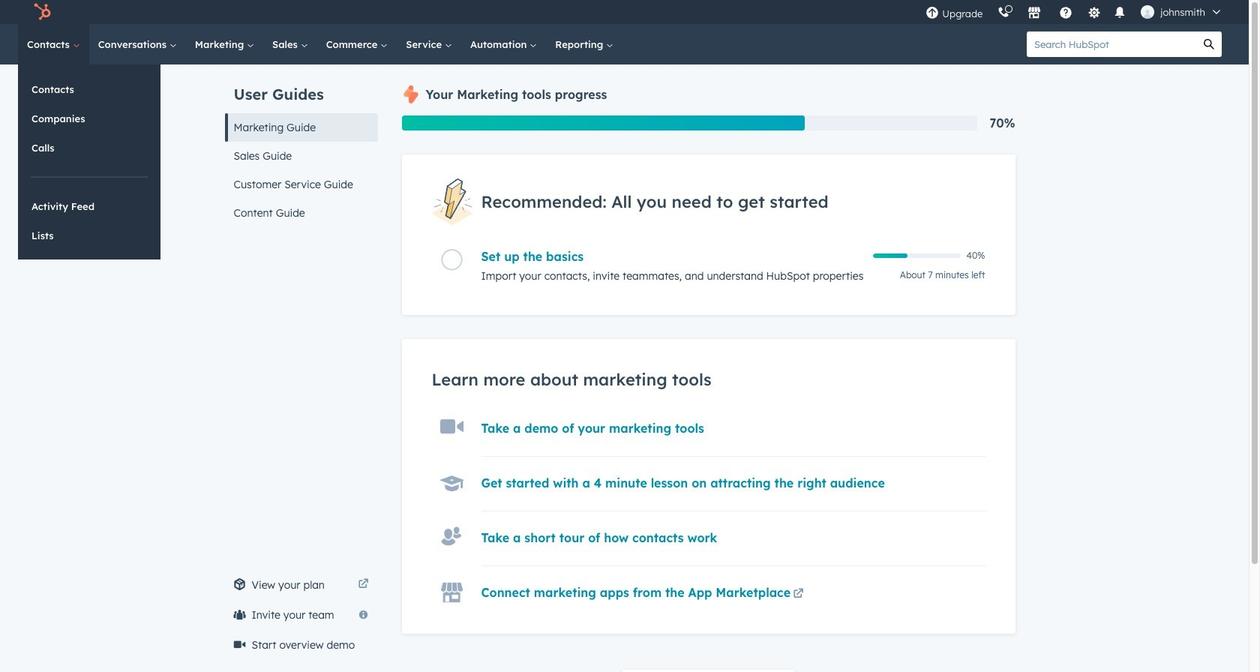 Task type: describe. For each thing, give the bounding box(es) containing it.
john smith image
[[1141, 5, 1155, 19]]

[object object] complete progress bar
[[873, 254, 908, 258]]

contacts menu
[[18, 65, 161, 260]]



Task type: locate. For each thing, give the bounding box(es) containing it.
link opens in a new window image
[[358, 576, 369, 594], [793, 586, 804, 604], [793, 589, 804, 600]]

marketplaces image
[[1028, 7, 1042, 20]]

link opens in a new window image
[[358, 579, 369, 590]]

Search HubSpot search field
[[1027, 32, 1197, 57]]

menu
[[919, 0, 1231, 24]]

progress bar
[[402, 116, 805, 131]]

user guides element
[[225, 65, 378, 227]]



Task type: vqa. For each thing, say whether or not it's contained in the screenshot.
User Guides element
yes



